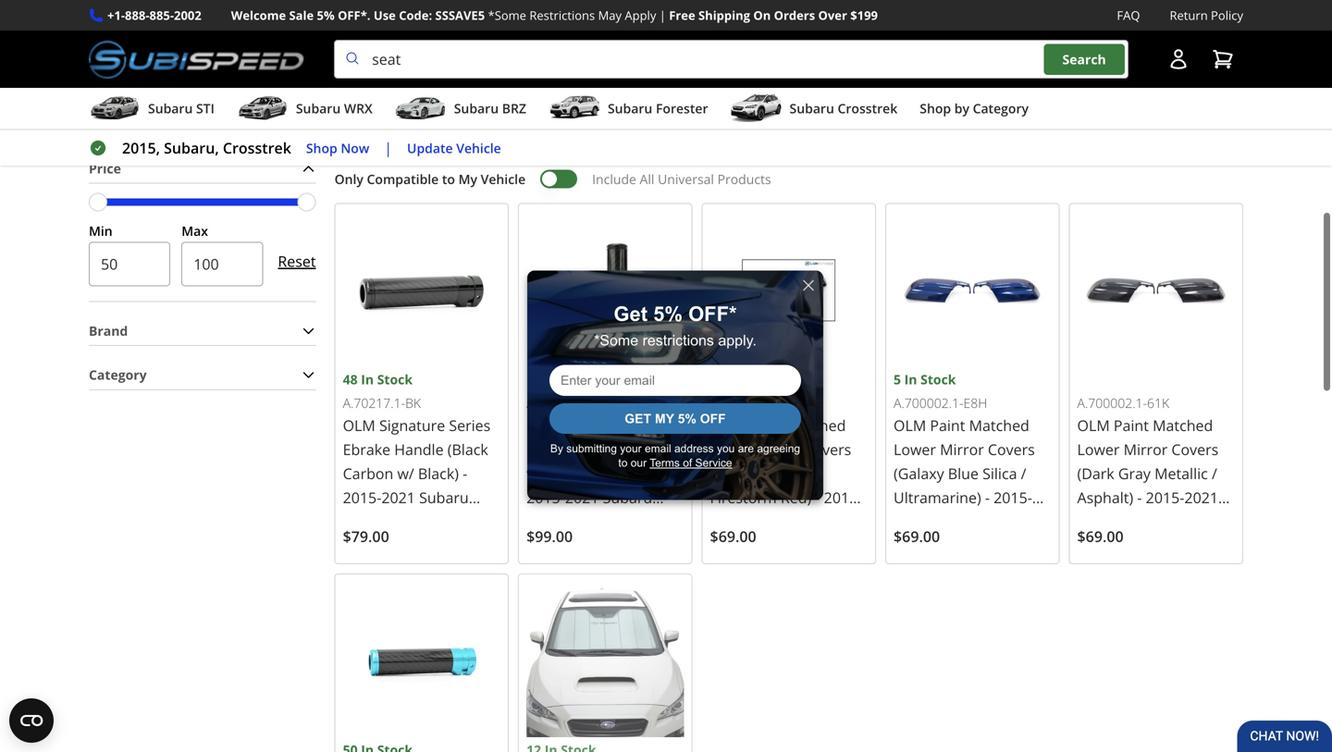 Task type: locate. For each thing, give the bounding box(es) containing it.
in inside the 5 in stock a.700002.1-e8h olm paint matched lower mirror covers (galaxy blue silica / ultramarine) - 2015- 2021 subaru wrx / sti / 2015-2017 crosstrek / 2015-2016 impreza
[[904, 369, 917, 386]]

lower inside a.700002.1-61k olm paint matched lower mirror covers (dark gray metallic / asphalt) - 2015-2021 subaru wrx / sti / 2015-2017 crosstrek / 2015-2016 impreza
[[1077, 438, 1120, 457]]

impreza
[[796, 558, 852, 578], [979, 558, 1036, 578], [1153, 558, 1210, 578]]

olm inside the 5 in stock a.700002.1-e8h olm paint matched lower mirror covers (galaxy blue silica / ultramarine) - 2015- 2021 subaru wrx / sti / 2015-2017 crosstrek / 2015-2016 impreza
[[894, 413, 926, 433]]

1 horizontal spatial matched
[[969, 413, 1029, 433]]

1 vertical spatial |
[[384, 138, 392, 158]]

2016 for ultramarine)
[[941, 558, 975, 578]]

stock inside the 5 in stock a.700002.1-e8h olm paint matched lower mirror covers (galaxy blue silica / ultramarine) - 2015- 2021 subaru wrx / sti / 2015-2017 crosstrek / 2015-2016 impreza
[[921, 369, 956, 386]]

only
[[334, 168, 363, 186]]

subaru right a subaru crosstrek thumbnail image
[[790, 100, 834, 117]]

1 mirror from the left
[[756, 438, 800, 457]]

48 in stock a.70217.1-bk
[[343, 369, 421, 410]]

category
[[973, 100, 1029, 117]]

3 $69.00 from the left
[[1077, 524, 1124, 544]]

2021 inside 16 in stock a.700002.1-c7p olm paint matched lower mirror covers (lightning red / firestorm red) - 2015- 2021 subaru wrx / sti / 2015-2017 crosstrek / 2015-2016 impreza
[[710, 510, 744, 530]]

subaru brz button
[[395, 92, 526, 129]]

2021 down firestorm
[[710, 510, 744, 530]]

products
[[717, 168, 771, 186]]

universal
[[658, 168, 714, 186]]

min
[[89, 220, 113, 238]]

paint down 61k on the right bottom of the page
[[1114, 413, 1149, 433]]

reset button
[[278, 237, 316, 282]]

2 horizontal spatial lower
[[1077, 438, 1120, 457]]

olm down "5" on the right of the page
[[894, 413, 926, 433]]

$69.00
[[710, 524, 756, 544], [894, 524, 940, 544], [1077, 524, 1124, 544]]

3 impreza from the left
[[1153, 558, 1210, 578]]

1 olm from the left
[[710, 413, 743, 433]]

3 stock from the left
[[561, 369, 596, 386]]

stock right 16
[[744, 369, 780, 386]]

2015,
[[122, 138, 160, 158]]

2016 for red)
[[758, 558, 792, 578]]

2 in from the left
[[728, 369, 741, 386]]

stock up bk
[[377, 369, 413, 386]]

3 2017 from the left
[[1116, 534, 1150, 554]]

2017 down ultramarine)
[[941, 534, 975, 554]]

paint inside 16 in stock a.700002.1-c7p olm paint matched lower mirror covers (lightning red / firestorm red) - 2015- 2021 subaru wrx / sti / 2015-2017 crosstrek / 2015-2016 impreza
[[746, 413, 782, 433]]

1 horizontal spatial paint
[[930, 413, 965, 433]]

0 vertical spatial vehicle
[[456, 139, 501, 157]]

2 horizontal spatial covers
[[1171, 438, 1218, 457]]

2002
[[174, 7, 201, 24]]

2017 down 'asphalt)'
[[1116, 534, 1150, 554]]

2 horizontal spatial matched
[[1153, 413, 1213, 433]]

paint inside a.700002.1-61k olm paint matched lower mirror covers (dark gray metallic / asphalt) - 2015-2021 subaru wrx / sti / 2015-2017 crosstrek / 2015-2016 impreza
[[1114, 413, 1149, 433]]

mirror inside 16 in stock a.700002.1-c7p olm paint matched lower mirror covers (lightning red / firestorm red) - 2015- 2021 subaru wrx / sti / 2015-2017 crosstrek / 2015-2016 impreza
[[756, 438, 800, 457]]

1 horizontal spatial 2017
[[941, 534, 975, 554]]

in right "5" on the right of the page
[[904, 369, 917, 386]]

paint
[[746, 413, 782, 433], [930, 413, 965, 433], [1114, 413, 1149, 433]]

crosstrek
[[614, 53, 717, 83], [838, 100, 897, 117], [223, 138, 291, 158], [796, 534, 861, 554], [979, 534, 1045, 554], [1153, 534, 1219, 554]]

maximum slider
[[297, 191, 316, 210]]

1 horizontal spatial |
[[659, 7, 666, 24]]

minimum slider
[[89, 191, 107, 210]]

2 stock from the left
[[744, 369, 780, 386]]

- inside a.700002.1-61k olm paint matched lower mirror covers (dark gray metallic / asphalt) - 2015-2021 subaru wrx / sti / 2015-2017 crosstrek / 2015-2016 impreza
[[1137, 486, 1142, 506]]

2 paint from the left
[[930, 413, 965, 433]]

2 horizontal spatial 2017
[[1116, 534, 1150, 554]]

subaru inside dropdown button
[[790, 100, 834, 117]]

subaru oem subaru front windshield sunshade - 2015-2021 subaru wrx / sti / 2013-2021 crosstrek image
[[526, 580, 684, 738]]

2 covers from the left
[[988, 438, 1035, 457]]

wrx down silica
[[985, 510, 1016, 530]]

lower up (dark
[[1077, 438, 1120, 457]]

2016 down red) on the right bottom of page
[[758, 558, 792, 578]]

paint down e8h
[[930, 413, 965, 433]]

0 horizontal spatial olm
[[710, 413, 743, 433]]

over
[[818, 7, 847, 24]]

a.700002.1- inside 16 in stock a.700002.1-c7p olm paint matched lower mirror covers (lightning red / firestorm red) - 2015- 2021 subaru wrx / sti / 2015-2017 crosstrek / 2015-2016 impreza
[[710, 392, 780, 410]]

sti inside 16 in stock a.700002.1-c7p olm paint matched lower mirror covers (lightning red / firestorm red) - 2015- 2021 subaru wrx / sti / 2015-2017 crosstrek / 2015-2016 impreza
[[846, 510, 866, 530]]

stock inside the 48 in stock a.70217.1-bk
[[377, 369, 413, 386]]

- down silica
[[985, 486, 990, 506]]

in inside the 48 in stock a.70217.1-bk
[[361, 369, 374, 386]]

2 olm from the left
[[894, 413, 926, 433]]

2 horizontal spatial paint
[[1114, 413, 1149, 433]]

1 horizontal spatial lower
[[894, 438, 936, 457]]

2021 down metallic
[[1184, 486, 1218, 506]]

welcome
[[231, 7, 286, 24]]

olm inside a.700002.1-61k olm paint matched lower mirror covers (dark gray metallic / asphalt) - 2015-2021 subaru wrx / sti / 2015-2017 crosstrek / 2015-2016 impreza
[[1077, 413, 1110, 433]]

1 in from the left
[[361, 369, 374, 386]]

0 horizontal spatial 2016
[[758, 558, 792, 578]]

1 horizontal spatial impreza
[[979, 558, 1036, 578]]

stock up a.70253.1 at the bottom left of page
[[561, 369, 596, 386]]

sort
[[1051, 129, 1076, 147]]

matched for silica
[[969, 413, 1029, 433]]

vehicle right my
[[481, 168, 526, 186]]

2 horizontal spatial a.700002.1-
[[1077, 392, 1147, 410]]

subaru forester
[[608, 100, 708, 117]]

covers
[[804, 438, 851, 457], [988, 438, 1035, 457], [1171, 438, 1218, 457]]

2 2016 from the left
[[941, 558, 975, 578]]

matched inside the 5 in stock a.700002.1-e8h olm paint matched lower mirror covers (galaxy blue silica / ultramarine) - 2015- 2021 subaru wrx / sti / 2015-2017 crosstrek / 2015-2016 impreza
[[969, 413, 1029, 433]]

0 horizontal spatial matched
[[785, 413, 846, 433]]

4 in from the left
[[904, 369, 917, 386]]

2016
[[758, 558, 792, 578], [941, 558, 975, 578], [1116, 558, 1150, 578]]

impreza for olm paint matched lower mirror covers (galaxy blue silica / ultramarine) - 2015- 2021 subaru wrx / sti / 2015-2017 crosstrek / 2015-2016 impreza
[[979, 558, 1036, 578]]

2016 inside 16 in stock a.700002.1-c7p olm paint matched lower mirror covers (lightning red / firestorm red) - 2015- 2021 subaru wrx / sti / 2015-2017 crosstrek / 2015-2016 impreza
[[758, 558, 792, 578]]

$69.00 down firestorm
[[710, 524, 756, 544]]

in for 18 in stock a.70253.1
[[545, 369, 557, 386]]

mirror inside the 5 in stock a.700002.1-e8h olm paint matched lower mirror covers (galaxy blue silica / ultramarine) - 2015- 2021 subaru wrx / sti / 2015-2017 crosstrek / 2015-2016 impreza
[[940, 438, 984, 457]]

update
[[407, 139, 453, 157]]

2017 inside a.700002.1-61k olm paint matched lower mirror covers (dark gray metallic / asphalt) - 2015-2021 subaru wrx / sti / 2015-2017 crosstrek / 2015-2016 impreza
[[1116, 534, 1150, 554]]

$69.00 for olm paint matched lower mirror covers (lightning red / firestorm red) - 2015- 2021 subaru wrx / sti / 2015-2017 crosstrek / 2015-2016 impreza
[[710, 524, 756, 544]]

a subaru crosstrek thumbnail image image
[[730, 94, 782, 122]]

lower inside the 5 in stock a.700002.1-e8h olm paint matched lower mirror covers (galaxy blue silica / ultramarine) - 2015- 2021 subaru wrx / sti / 2015-2017 crosstrek / 2015-2016 impreza
[[894, 438, 936, 457]]

a subaru wrx thumbnail image image
[[237, 94, 288, 122]]

0 horizontal spatial covers
[[804, 438, 851, 457]]

search input field
[[334, 40, 1129, 79]]

4 stock from the left
[[921, 369, 956, 386]]

covers inside 16 in stock a.700002.1-c7p olm paint matched lower mirror covers (lightning red / firestorm red) - 2015- 2021 subaru wrx / sti / 2015-2017 crosstrek / 2015-2016 impreza
[[804, 438, 851, 457]]

- inside the 5 in stock a.700002.1-e8h olm paint matched lower mirror covers (galaxy blue silica / ultramarine) - 2015- 2021 subaru wrx / sti / 2015-2017 crosstrek / 2015-2016 impreza
[[985, 486, 990, 506]]

3 2016 from the left
[[1116, 558, 1150, 578]]

mirror
[[756, 438, 800, 457], [940, 438, 984, 457], [1123, 438, 1168, 457]]

lower for (lightning
[[710, 438, 752, 457]]

2 - from the left
[[985, 486, 990, 506]]

1 lower from the left
[[710, 438, 752, 457]]

1 impreza from the left
[[796, 558, 852, 578]]

2 horizontal spatial olm
[[1077, 413, 1110, 433]]

subaru forester button
[[548, 92, 708, 129]]

crosstrek inside a.700002.1-61k olm paint matched lower mirror covers (dark gray metallic / asphalt) - 2015-2021 subaru wrx / sti / 2015-2017 crosstrek / 2015-2016 impreza
[[1153, 534, 1219, 554]]

stock for 5 in stock a.700002.1-e8h olm paint matched lower mirror covers (galaxy blue silica / ultramarine) - 2015- 2021 subaru wrx / sti / 2015-2017 crosstrek / 2015-2016 impreza
[[921, 369, 956, 386]]

olm down 16
[[710, 413, 743, 433]]

Max text field
[[181, 240, 263, 284]]

0 vertical spatial shop
[[416, 53, 469, 83]]

crosstrek down products
[[838, 100, 897, 117]]

subaru brz
[[454, 100, 526, 117]]

olm inside 16 in stock a.700002.1-c7p olm paint matched lower mirror covers (lightning red / firestorm red) - 2015- 2021 subaru wrx / sti / 2015-2017 crosstrek / 2015-2016 impreza
[[710, 413, 743, 433]]

3 covers from the left
[[1171, 438, 1218, 457]]

subaru down red) on the right bottom of page
[[748, 510, 797, 530]]

crosstrek down metallic
[[1153, 534, 1219, 554]]

0 horizontal spatial impreza
[[796, 558, 852, 578]]

2 vertical spatial shop
[[306, 139, 337, 157]]

- right red) on the right bottom of page
[[815, 486, 820, 506]]

wrx down 'asphalt)'
[[1131, 510, 1162, 530]]

mirror for blue
[[940, 438, 984, 457]]

crosstrek down red) on the right bottom of page
[[796, 534, 861, 554]]

2016 down 'asphalt)'
[[1116, 558, 1150, 578]]

matched down 61k on the right bottom of the page
[[1153, 413, 1213, 433]]

stock right "5" on the right of the page
[[921, 369, 956, 386]]

paint for (galaxy
[[930, 413, 965, 433]]

paint inside the 5 in stock a.700002.1-e8h olm paint matched lower mirror covers (galaxy blue silica / ultramarine) - 2015- 2021 subaru wrx / sti / 2015-2017 crosstrek / 2015-2016 impreza
[[930, 413, 965, 433]]

2 horizontal spatial impreza
[[1153, 558, 1210, 578]]

2 2017 from the left
[[941, 534, 975, 554]]

stock inside 16 in stock a.700002.1-c7p olm paint matched lower mirror covers (lightning red / firestorm red) - 2015- 2021 subaru wrx / sti / 2015-2017 crosstrek / 2015-2016 impreza
[[744, 369, 780, 386]]

wrx inside a.700002.1-61k olm paint matched lower mirror covers (dark gray metallic / asphalt) - 2015-2021 subaru wrx / sti / 2015-2017 crosstrek / 2015-2016 impreza
[[1131, 510, 1162, 530]]

mirror up blue
[[940, 438, 984, 457]]

5
[[894, 369, 901, 386]]

0 horizontal spatial $69.00
[[710, 524, 756, 544]]

0 horizontal spatial a.700002.1-
[[710, 392, 780, 410]]

3 matched from the left
[[1153, 413, 1213, 433]]

matched for /
[[785, 413, 846, 433]]

2017 for red)
[[758, 534, 792, 554]]

3 olm from the left
[[1077, 413, 1110, 433]]

policy
[[1211, 7, 1243, 24]]

1 a.700002.1- from the left
[[710, 392, 780, 410]]

covers inside the 5 in stock a.700002.1-e8h olm paint matched lower mirror covers (galaxy blue silica / ultramarine) - 2015- 2021 subaru wrx / sti / 2015-2017 crosstrek / 2015-2016 impreza
[[988, 438, 1035, 457]]

vehicle up my
[[456, 139, 501, 157]]

1 horizontal spatial -
[[985, 486, 990, 506]]

lower up "(galaxy"
[[894, 438, 936, 457]]

48
[[343, 369, 358, 386]]

shop for shop by category
[[920, 100, 951, 117]]

red
[[782, 462, 808, 481]]

1 horizontal spatial 2016
[[941, 558, 975, 578]]

2021
[[1184, 486, 1218, 506], [710, 510, 744, 530], [894, 510, 927, 530]]

stock inside 18 in stock a.70253.1
[[561, 369, 596, 386]]

1 $69.00 from the left
[[710, 524, 756, 544]]

1 2016 from the left
[[758, 558, 792, 578]]

0 horizontal spatial lower
[[710, 438, 752, 457]]

2016 down ultramarine)
[[941, 558, 975, 578]]

olm
[[710, 413, 743, 433], [894, 413, 926, 433], [1077, 413, 1110, 433]]

2 horizontal spatial 2021
[[1184, 486, 1218, 506]]

3 - from the left
[[1137, 486, 1142, 506]]

a.700002.1- for olm paint matched lower mirror covers (galaxy blue silica / ultramarine) - 2015- 2021 subaru wrx / sti / 2015-2017 crosstrek / 2015-2016 impreza
[[894, 392, 963, 410]]

in inside 16 in stock a.700002.1-c7p olm paint matched lower mirror covers (lightning red / firestorm red) - 2015- 2021 subaru wrx / sti / 2015-2017 crosstrek / 2015-2016 impreza
[[728, 369, 741, 386]]

2 matched from the left
[[969, 413, 1029, 433]]

- down gray
[[1137, 486, 1142, 506]]

shop for shop 2015 subaru crosstrek featured products
[[416, 53, 469, 83]]

lower up the (lightning
[[710, 438, 752, 457]]

matched
[[785, 413, 846, 433], [969, 413, 1029, 433], [1153, 413, 1213, 433]]

category
[[89, 364, 147, 382]]

1 horizontal spatial 2021
[[894, 510, 927, 530]]

2017 inside the 5 in stock a.700002.1-e8h olm paint matched lower mirror covers (galaxy blue silica / ultramarine) - 2015- 2021 subaru wrx / sti / 2015-2017 crosstrek / 2015-2016 impreza
[[941, 534, 975, 554]]

covers up metallic
[[1171, 438, 1218, 457]]

1 horizontal spatial mirror
[[940, 438, 984, 457]]

wrx inside the 5 in stock a.700002.1-e8h olm paint matched lower mirror covers (galaxy blue silica / ultramarine) - 2015- 2021 subaru wrx / sti / 2015-2017 crosstrek / 2015-2016 impreza
[[985, 510, 1016, 530]]

| left free
[[659, 7, 666, 24]]

a.700002.1- for olm paint matched lower mirror covers (lightning red / firestorm red) - 2015- 2021 subaru wrx / sti / 2015-2017 crosstrek / 2015-2016 impreza
[[710, 392, 780, 410]]

sti inside subaru sti dropdown button
[[196, 100, 214, 117]]

3 paint from the left
[[1114, 413, 1149, 433]]

3 mirror from the left
[[1123, 438, 1168, 457]]

crosstrek down silica
[[979, 534, 1045, 554]]

1 horizontal spatial a.700002.1-
[[894, 392, 963, 410]]

0 horizontal spatial paint
[[746, 413, 782, 433]]

3 a.700002.1- from the left
[[1077, 392, 1147, 410]]

wrx inside 16 in stock a.700002.1-c7p olm paint matched lower mirror covers (lightning red / firestorm red) - 2015- 2021 subaru wrx / sti / 2015-2017 crosstrek / 2015-2016 impreza
[[801, 510, 832, 530]]

mirror up gray
[[1123, 438, 1168, 457]]

a.700002.1- inside the 5 in stock a.700002.1-e8h olm paint matched lower mirror covers (galaxy blue silica / ultramarine) - 2015- 2021 subaru wrx / sti / 2015-2017 crosstrek / 2015-2016 impreza
[[894, 392, 963, 410]]

0 horizontal spatial 2021
[[710, 510, 744, 530]]

2 impreza from the left
[[979, 558, 1036, 578]]

impreza inside 16 in stock a.700002.1-c7p olm paint matched lower mirror covers (lightning red / firestorm red) - 2015- 2021 subaru wrx / sti / 2015-2017 crosstrek / 2015-2016 impreza
[[796, 558, 852, 578]]

stock for 16 in stock a.700002.1-c7p olm paint matched lower mirror covers (lightning red / firestorm red) - 2015- 2021 subaru wrx / sti / 2015-2017 crosstrek / 2015-2016 impreza
[[744, 369, 780, 386]]

1 stock from the left
[[377, 369, 413, 386]]

1 horizontal spatial covers
[[988, 438, 1035, 457]]

return policy link
[[1170, 6, 1243, 25]]

subaru sti
[[148, 100, 214, 117]]

lower inside 16 in stock a.700002.1-c7p olm paint matched lower mirror covers (lightning red / firestorm red) - 2015- 2021 subaru wrx / sti / 2015-2017 crosstrek / 2015-2016 impreza
[[710, 438, 752, 457]]

shop for shop now
[[306, 139, 337, 157]]

in right 48
[[361, 369, 374, 386]]

3 in from the left
[[545, 369, 557, 386]]

crosstrek inside dropdown button
[[838, 100, 897, 117]]

2 $69.00 from the left
[[894, 524, 940, 544]]

1 vertical spatial vehicle
[[481, 168, 526, 186]]

2021 for olm paint matched lower mirror covers (galaxy blue silica / ultramarine) - 2015- 2021 subaru wrx / sti / 2015-2017 crosstrek / 2015-2016 impreza
[[894, 510, 927, 530]]

covers up silica
[[988, 438, 1035, 457]]

a.700002.1-61k olm paint matched lower mirror covers (dark gray metallic / asphalt) - 2015-2021 subaru wrx / sti / 2015-2017 crosstrek / 2015-2016 impreza
[[1077, 392, 1229, 578]]

2017 down red) on the right bottom of page
[[758, 534, 792, 554]]

in right 16
[[728, 369, 741, 386]]

2 horizontal spatial $69.00
[[1077, 524, 1124, 544]]

2 horizontal spatial 2016
[[1116, 558, 1150, 578]]

2021 for olm paint matched lower mirror covers (lightning red / firestorm red) - 2015- 2021 subaru wrx / sti / 2015-2017 crosstrek / 2015-2016 impreza
[[710, 510, 744, 530]]

0 horizontal spatial mirror
[[756, 438, 800, 457]]

in inside 18 in stock a.70253.1
[[545, 369, 557, 386]]

a subaru forester thumbnail image image
[[548, 94, 600, 122]]

- for red)
[[815, 486, 820, 506]]

to
[[442, 168, 455, 186]]

in for 16 in stock a.700002.1-c7p olm paint matched lower mirror covers (lightning red / firestorm red) - 2015- 2021 subaru wrx / sti / 2015-2017 crosstrek / 2015-2016 impreza
[[728, 369, 741, 386]]

1 horizontal spatial olm
[[894, 413, 926, 433]]

2 horizontal spatial mirror
[[1123, 438, 1168, 457]]

olm for olm paint matched lower mirror covers (galaxy blue silica / ultramarine) - 2015- 2021 subaru wrx / sti / 2015-2017 crosstrek / 2015-2016 impreza
[[894, 413, 926, 433]]

covers for /
[[804, 438, 851, 457]]

matched inside 16 in stock a.700002.1-c7p olm paint matched lower mirror covers (lightning red / firestorm red) - 2015- 2021 subaru wrx / sti / 2015-2017 crosstrek / 2015-2016 impreza
[[785, 413, 846, 433]]

1 matched from the left
[[785, 413, 846, 433]]

| up compatible
[[384, 138, 392, 158]]

crosstrek inside the 5 in stock a.700002.1-e8h olm paint matched lower mirror covers (galaxy blue silica / ultramarine) - 2015- 2021 subaru wrx / sti / 2015-2017 crosstrek / 2015-2016 impreza
[[979, 534, 1045, 554]]

0 horizontal spatial shop
[[306, 139, 337, 157]]

e8h
[[963, 392, 987, 410]]

/
[[812, 462, 818, 481], [1021, 462, 1026, 481], [1212, 462, 1217, 481], [836, 510, 842, 530], [1020, 510, 1025, 530], [1166, 510, 1171, 530], [1199, 510, 1205, 530], [710, 534, 715, 554], [894, 534, 899, 554], [1223, 534, 1229, 554], [710, 558, 715, 578], [894, 558, 899, 578]]

+1-888-885-2002
[[107, 7, 201, 24]]

3 lower from the left
[[1077, 438, 1120, 457]]

subaru
[[532, 53, 608, 83], [148, 100, 193, 117], [296, 100, 341, 117], [454, 100, 499, 117], [608, 100, 652, 117], [790, 100, 834, 117], [748, 510, 797, 530], [931, 510, 981, 530], [1077, 510, 1127, 530]]

wrx
[[344, 100, 373, 117], [801, 510, 832, 530], [985, 510, 1016, 530], [1131, 510, 1162, 530]]

vehicle
[[456, 139, 501, 157], [481, 168, 526, 186]]

a.700002.1- down 16
[[710, 392, 780, 410]]

0 horizontal spatial -
[[815, 486, 820, 506]]

subaru down 'asphalt)'
[[1077, 510, 1127, 530]]

a.700002.1- up (dark
[[1077, 392, 1147, 410]]

2 lower from the left
[[894, 438, 936, 457]]

shop
[[416, 53, 469, 83], [920, 100, 951, 117], [306, 139, 337, 157]]

stock for 48 in stock a.70217.1-bk
[[377, 369, 413, 386]]

shop up a subaru brz thumbnail image
[[416, 53, 469, 83]]

orders
[[774, 7, 815, 24]]

1 horizontal spatial shop
[[416, 53, 469, 83]]

impreza inside the 5 in stock a.700002.1-e8h olm paint matched lower mirror covers (galaxy blue silica / ultramarine) - 2015- 2021 subaru wrx / sti / 2015-2017 crosstrek / 2015-2016 impreza
[[979, 558, 1036, 578]]

2 a.700002.1- from the left
[[894, 392, 963, 410]]

2 mirror from the left
[[940, 438, 984, 457]]

$69.00 down ultramarine)
[[894, 524, 940, 544]]

2 horizontal spatial -
[[1137, 486, 1142, 506]]

0 horizontal spatial 2017
[[758, 534, 792, 554]]

1 covers from the left
[[804, 438, 851, 457]]

1 2017 from the left
[[758, 534, 792, 554]]

wrx down red) on the right bottom of page
[[801, 510, 832, 530]]

mirror up the red
[[756, 438, 800, 457]]

subaru down ultramarine)
[[931, 510, 981, 530]]

shop left the now
[[306, 139, 337, 157]]

2017 inside 16 in stock a.700002.1-c7p olm paint matched lower mirror covers (lightning red / firestorm red) - 2015- 2021 subaru wrx / sti / 2015-2017 crosstrek / 2015-2016 impreza
[[758, 534, 792, 554]]

a subaru sti thumbnail image image
[[89, 94, 141, 122]]

olm up (dark
[[1077, 413, 1110, 433]]

sti inside the 5 in stock a.700002.1-e8h olm paint matched lower mirror covers (galaxy blue silica / ultramarine) - 2015- 2021 subaru wrx / sti / 2015-2017 crosstrek / 2015-2016 impreza
[[1029, 510, 1050, 530]]

stock for 18 in stock a.70253.1
[[561, 369, 596, 386]]

a.700002.1- down "5" on the right of the page
[[894, 392, 963, 410]]

subaru left "forester"
[[608, 100, 652, 117]]

(dark
[[1077, 462, 1114, 481]]

1 horizontal spatial $69.00
[[894, 524, 940, 544]]

2016 inside a.700002.1-61k olm paint matched lower mirror covers (dark gray metallic / asphalt) - 2015-2021 subaru wrx / sti / 2015-2017 crosstrek / 2015-2016 impreza
[[1116, 558, 1150, 578]]

1 - from the left
[[815, 486, 820, 506]]

2 horizontal spatial shop
[[920, 100, 951, 117]]

sti
[[196, 100, 214, 117], [846, 510, 866, 530], [1029, 510, 1050, 530], [1175, 510, 1195, 530]]

$69.00 down 'asphalt)'
[[1077, 524, 1124, 544]]

wrx inside dropdown button
[[344, 100, 373, 117]]

2021 down ultramarine)
[[894, 510, 927, 530]]

matched down c7p
[[785, 413, 846, 433]]

wrx up 7 results
[[344, 100, 373, 117]]

paint down c7p
[[746, 413, 782, 433]]

1 vertical spatial shop
[[920, 100, 951, 117]]

0 vertical spatial |
[[659, 7, 666, 24]]

shop inside dropdown button
[[920, 100, 951, 117]]

matched down e8h
[[969, 413, 1029, 433]]

2016 inside the 5 in stock a.700002.1-e8h olm paint matched lower mirror covers (galaxy blue silica / ultramarine) - 2015- 2021 subaru wrx / sti / 2015-2017 crosstrek / 2015-2016 impreza
[[941, 558, 975, 578]]

2015-
[[824, 486, 862, 506], [994, 486, 1032, 506], [1146, 486, 1184, 506], [719, 534, 758, 554], [903, 534, 941, 554], [1077, 534, 1116, 554], [719, 558, 758, 578], [903, 558, 941, 578], [1077, 558, 1116, 578]]

shop left by
[[920, 100, 951, 117]]

in right 18
[[545, 369, 557, 386]]

1 paint from the left
[[746, 413, 782, 433]]

2021 inside the 5 in stock a.700002.1-e8h olm paint matched lower mirror covers (galaxy blue silica / ultramarine) - 2015- 2021 subaru wrx / sti / 2015-2017 crosstrek / 2015-2016 impreza
[[894, 510, 927, 530]]

covers up the red
[[804, 438, 851, 457]]

- inside 16 in stock a.700002.1-c7p olm paint matched lower mirror covers (lightning red / firestorm red) - 2015- 2021 subaru wrx / sti / 2015-2017 crosstrek / 2015-2016 impreza
[[815, 486, 820, 506]]

5 in stock a.700002.1-e8h olm paint matched lower mirror covers (galaxy blue silica / ultramarine) - 2015- 2021 subaru wrx / sti / 2015-2017 crosstrek / 2015-2016 impreza
[[894, 369, 1050, 578]]

include all universal products
[[592, 168, 771, 186]]

my
[[458, 168, 477, 186]]



Task type: describe. For each thing, give the bounding box(es) containing it.
(lightning
[[710, 462, 778, 481]]

$199
[[850, 7, 878, 24]]

888-
[[125, 7, 149, 24]]

$79.00
[[343, 524, 389, 544]]

shop 2015 subaru crosstrek featured products
[[416, 53, 916, 83]]

now
[[341, 139, 369, 157]]

a.70217.1-
[[343, 392, 405, 410]]

only compatible to my vehicle
[[334, 168, 526, 186]]

products
[[821, 53, 916, 83]]

shop now link
[[306, 138, 369, 159]]

5%
[[317, 7, 335, 24]]

metallic
[[1154, 462, 1208, 481]]

button image
[[1167, 48, 1190, 70]]

c7p
[[780, 392, 803, 410]]

silica
[[982, 462, 1017, 481]]

sssave5
[[435, 7, 485, 24]]

off*.
[[338, 7, 370, 24]]

subaru inside a.700002.1-61k olm paint matched lower mirror covers (dark gray metallic / asphalt) - 2015-2021 subaru wrx / sti / 2015-2017 crosstrek / 2015-2016 impreza
[[1077, 510, 1127, 530]]

$99.00
[[526, 524, 573, 544]]

vehicle inside button
[[456, 139, 501, 157]]

in for 5 in stock a.700002.1-e8h olm paint matched lower mirror covers (galaxy blue silica / ultramarine) - 2015- 2021 subaru wrx / sti / 2015-2017 crosstrek / 2015-2016 impreza
[[904, 369, 917, 386]]

search
[[1062, 50, 1106, 68]]

885-
[[149, 7, 174, 24]]

subaru inside 16 in stock a.700002.1-c7p olm paint matched lower mirror covers (lightning red / firestorm red) - 2015- 2021 subaru wrx / sti / 2015-2017 crosstrek / 2015-2016 impreza
[[748, 510, 797, 530]]

subaru,
[[164, 138, 219, 158]]

covers for silica
[[988, 438, 1035, 457]]

16 in stock a.700002.1-c7p olm paint matched lower mirror covers (lightning red / firestorm red) - 2015- 2021 subaru wrx / sti / 2015-2017 crosstrek / 2015-2016 impreza
[[710, 369, 866, 578]]

featured
[[722, 53, 815, 83]]

apply
[[625, 7, 656, 24]]

asphalt)
[[1077, 486, 1133, 506]]

18
[[526, 369, 541, 386]]

subaru up the a subaru forester thumbnail image
[[532, 53, 608, 83]]

subispeed logo image
[[89, 40, 304, 79]]

category button
[[89, 359, 316, 387]]

code:
[[399, 7, 432, 24]]

sti inside a.700002.1-61k olm paint matched lower mirror covers (dark gray metallic / asphalt) - 2015-2021 subaru wrx / sti / 2015-2017 crosstrek / 2015-2016 impreza
[[1175, 510, 1195, 530]]

olm satin series carbon ebrake handle w/ black button - 2015-2021 subaru wrx / sti / 2013-2021 scion fr-s / subaru brz / toyota 86 / 2014-2018 forester / 2013-2017 crosstrek image
[[526, 210, 684, 367]]

subaru crosstrek
[[790, 100, 897, 117]]

reset
[[278, 249, 316, 269]]

subaru up the subaru,
[[148, 100, 193, 117]]

all
[[640, 168, 654, 186]]

18 in stock a.70253.1
[[526, 369, 596, 410]]

a.700002.1- inside a.700002.1-61k olm paint matched lower mirror covers (dark gray metallic / asphalt) - 2015-2021 subaru wrx / sti / 2015-2017 crosstrek / 2015-2016 impreza
[[1077, 392, 1147, 410]]

shop by category
[[920, 100, 1029, 117]]

olm paint matched lower mirror covers (dark gray metallic / asphalt) - 2015-2021 subaru wrx / sti / 2015-2017 crosstrek / 2015-2016 impreza image
[[1077, 210, 1235, 367]]

olm signature series ebrake handle (black carbon w/ black) - 2015-2021 subaru wrx / sti / 2013-2021 scion fr-s / subaru brz / toyota 86 / 2014-2018 forester / 2013-2017 crosstrek image
[[343, 210, 500, 367]]

brand
[[89, 320, 128, 338]]

brand button
[[89, 315, 316, 343]]

covers inside a.700002.1-61k olm paint matched lower mirror covers (dark gray metallic / asphalt) - 2015-2021 subaru wrx / sti / 2015-2017 crosstrek / 2015-2016 impreza
[[1171, 438, 1218, 457]]

mirror inside a.700002.1-61k olm paint matched lower mirror covers (dark gray metallic / asphalt) - 2015-2021 subaru wrx / sti / 2015-2017 crosstrek / 2015-2016 impreza
[[1123, 438, 1168, 457]]

open widget image
[[9, 698, 54, 743]]

a.70253.1
[[526, 392, 585, 410]]

$69.00 for olm paint matched lower mirror covers (galaxy blue silica / ultramarine) - 2015- 2021 subaru wrx / sti / 2015-2017 crosstrek / 2015-2016 impreza
[[894, 524, 940, 544]]

(galaxy
[[894, 462, 944, 481]]

by
[[954, 100, 969, 117]]

subaru wrx button
[[237, 92, 373, 129]]

mirror for red
[[756, 438, 800, 457]]

subaru up the 7
[[296, 100, 341, 117]]

in for 48 in stock a.70217.1-bk
[[361, 369, 374, 386]]

paint for (lightning
[[746, 413, 782, 433]]

sort by:
[[1051, 129, 1099, 147]]

- for ultramarine)
[[985, 486, 990, 506]]

61k
[[1147, 392, 1169, 410]]

Min text field
[[89, 240, 170, 284]]

crosstrek up subaru forester
[[614, 53, 717, 83]]

subaru left brz
[[454, 100, 499, 117]]

subaru sti button
[[89, 92, 214, 129]]

olm signature series ebrake handle (black carbon w/ blue) - 2015-2021 subaru wrx / sti / 2013-2021 scion fr-s / subaru brz / toyota 86 / 2014-2018 forester / 2013-2017 crosstrek image
[[343, 580, 500, 738]]

may
[[598, 7, 622, 24]]

return policy
[[1170, 7, 1243, 24]]

16
[[710, 369, 725, 386]]

use
[[374, 7, 396, 24]]

compatible
[[367, 168, 439, 186]]

subaru crosstrek button
[[730, 92, 897, 129]]

sale
[[289, 7, 314, 24]]

results
[[345, 129, 389, 147]]

a subaru brz thumbnail image image
[[395, 94, 447, 122]]

2017 for ultramarine)
[[941, 534, 975, 554]]

forester
[[656, 100, 708, 117]]

price button
[[89, 153, 316, 181]]

impreza for olm paint matched lower mirror covers (lightning red / firestorm red) - 2015- 2021 subaru wrx / sti / 2015-2017 crosstrek / 2015-2016 impreza
[[796, 558, 852, 578]]

subaru inside the 5 in stock a.700002.1-e8h olm paint matched lower mirror covers (galaxy blue silica / ultramarine) - 2015- 2021 subaru wrx / sti / 2015-2017 crosstrek / 2015-2016 impreza
[[931, 510, 981, 530]]

lower for (galaxy
[[894, 438, 936, 457]]

red)
[[781, 486, 811, 506]]

search button
[[1044, 44, 1125, 75]]

$69.00 for olm paint matched lower mirror covers (dark gray metallic / asphalt) - 2015-2021 subaru wrx / sti / 2015-2017 crosstrek / 2015-2016 impreza
[[1077, 524, 1124, 544]]

update vehicle button
[[407, 138, 501, 159]]

price
[[89, 158, 121, 175]]

ultramarine)
[[894, 486, 981, 506]]

crosstrek down a subaru wrx thumbnail image
[[223, 138, 291, 158]]

by:
[[1080, 129, 1099, 147]]

crosstrek inside 16 in stock a.700002.1-c7p olm paint matched lower mirror covers (lightning red / firestorm red) - 2015- 2021 subaru wrx / sti / 2015-2017 crosstrek / 2015-2016 impreza
[[796, 534, 861, 554]]

bk
[[405, 392, 421, 410]]

olm paint matched lower mirror covers (lightning red / firestorm red) - 2015-2021 subaru wrx / sti / 2015-2017 crosstrek / 2015-2016 impreza image
[[710, 210, 868, 367]]

shop now
[[306, 139, 369, 157]]

shipping
[[698, 7, 750, 24]]

firestorm
[[710, 486, 777, 506]]

olm for olm paint matched lower mirror covers (lightning red / firestorm red) - 2015- 2021 subaru wrx / sti / 2015-2017 crosstrek / 2015-2016 impreza
[[710, 413, 743, 433]]

max
[[181, 220, 208, 238]]

blue
[[948, 462, 979, 481]]

7 results
[[334, 129, 389, 147]]

+1-888-885-2002 link
[[107, 6, 201, 25]]

2021 inside a.700002.1-61k olm paint matched lower mirror covers (dark gray metallic / asphalt) - 2015-2021 subaru wrx / sti / 2015-2017 crosstrek / 2015-2016 impreza
[[1184, 486, 1218, 506]]

shop by category button
[[920, 92, 1029, 129]]

impreza inside a.700002.1-61k olm paint matched lower mirror covers (dark gray metallic / asphalt) - 2015-2021 subaru wrx / sti / 2015-2017 crosstrek / 2015-2016 impreza
[[1153, 558, 1210, 578]]

welcome sale 5% off*. use code: sssave5 *some restrictions may apply | free shipping on orders over $199
[[231, 7, 878, 24]]

+1-
[[107, 7, 125, 24]]

gray
[[1118, 462, 1151, 481]]

include
[[592, 168, 636, 186]]

matched inside a.700002.1-61k olm paint matched lower mirror covers (dark gray metallic / asphalt) - 2015-2021 subaru wrx / sti / 2015-2017 crosstrek / 2015-2016 impreza
[[1153, 413, 1213, 433]]

olm paint matched lower mirror covers (galaxy blue silica / ultramarine) - 2015-2021 subaru wrx / sti / 2015-2017 crosstrek / 2015-2016 impreza image
[[894, 210, 1051, 367]]

2015
[[475, 53, 526, 83]]

restrictions
[[529, 7, 595, 24]]

update vehicle
[[407, 139, 501, 157]]

2015, subaru, crosstrek
[[122, 138, 291, 158]]

7
[[334, 129, 342, 147]]

0 horizontal spatial |
[[384, 138, 392, 158]]

return
[[1170, 7, 1208, 24]]



